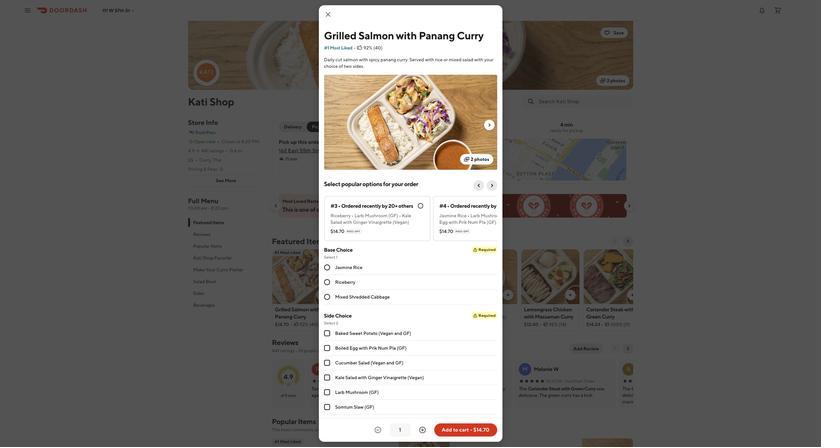 Task type: vqa. For each thing, say whether or not it's contained in the screenshot.
3. Payment
no



Task type: locate. For each thing, give the bounding box(es) containing it.
jasmine rice
[[335, 265, 363, 270]]

0 horizontal spatial • doordash order
[[353, 379, 385, 384]]

your right options
[[392, 181, 404, 188]]

min inside 4 min ready for pickup
[[565, 122, 573, 128]]

pm
[[222, 206, 228, 211]]

0 vertical spatial ratings
[[210, 148, 224, 154]]

this
[[283, 206, 293, 213]]

0 horizontal spatial 20+
[[389, 203, 398, 209]]

base
[[324, 247, 336, 253]]

#3 for #3 • ordered recently by 20+ others
[[331, 203, 338, 209]]

1 horizontal spatial order
[[374, 379, 385, 384]]

add item to cart image for grilled salmon with panang curry
[[319, 293, 324, 298]]

grilled inside dialog
[[324, 29, 357, 42]]

steak inside button
[[549, 386, 561, 392]]

0 vertical spatial your
[[485, 57, 494, 62]]

lemongrass up increase quantity by 1 image
[[415, 400, 440, 405]]

0 horizontal spatial (40)
[[310, 322, 319, 327]]

Boiled Egg with Prik Num Pla (GF) checkbox
[[324, 345, 330, 351]]

reviews inside button
[[193, 232, 211, 237]]

1 add item to cart image from the left
[[319, 293, 324, 298]]

1 horizontal spatial of
[[310, 206, 316, 213]]

ratings down reviews link
[[281, 348, 295, 354]]

grilled for #1 most liked
[[324, 29, 357, 42]]

0 horizontal spatial grilled salmon with panang curry image
[[272, 249, 331, 304]]

92% up spicy on the top left
[[364, 45, 373, 51]]

(vegan
[[379, 331, 394, 336], [371, 361, 386, 366]]

add inside button
[[442, 427, 452, 433]]

0 vertical spatial #1
[[324, 45, 329, 51]]

renz c
[[327, 366, 344, 373]]

add item to cart image
[[568, 293, 573, 298], [630, 293, 636, 298]]

choice right side
[[335, 313, 352, 319]]

most right the
[[281, 427, 291, 433]]

(gf) inside riceberry • larb mushroom (gf) • kale salad with ginger vinaigrette (vegan)
[[389, 213, 398, 218]]

1 horizontal spatial min
[[565, 122, 573, 128]]

#1 down featured items heading
[[275, 250, 279, 255]]

others
[[399, 203, 414, 209], [508, 203, 523, 209]]

order inside pick up this order at: 162 east 55th street
[[308, 139, 322, 145]]

jasmine down #4
[[440, 213, 457, 218]]

most inside 'most loved restaurants this is one of our top-rated, most reliable restaurants'
[[283, 199, 293, 204]]

1 select from the top
[[324, 181, 341, 188]]

441 up $$ • curry, thai
[[201, 148, 209, 154]]

(14)
[[559, 322, 567, 327]]

popular items button
[[188, 240, 264, 252]]

for inside grilled salmon with panang curry dialog
[[384, 181, 391, 188]]

grilled salmon with panang curry dialog
[[319, 5, 540, 447]]

melanie
[[534, 366, 553, 373]]

coriander down 12/27/22
[[528, 386, 549, 392]]

st
[[125, 8, 130, 13]]

(11)
[[624, 322, 631, 327]]

recently for #4
[[471, 203, 490, 209]]

0 vertical spatial jasmine
[[440, 213, 457, 218]]

3 select from the top
[[324, 321, 336, 326]]

0 vertical spatial and
[[395, 331, 403, 336]]

2 pesc from the left
[[456, 230, 463, 233]]

1 recently from the left
[[362, 203, 381, 209]]

egg inside side choice group
[[350, 346, 358, 351]]

increase quantity by 1 image
[[419, 426, 427, 434]]

$14.70 pesc opt for with
[[331, 229, 360, 234]]

lemongrass chicken with massaman curry image
[[522, 249, 580, 304]]

this inside popular items the most commonly ordered items and dishes from this store
[[378, 427, 386, 433]]

salad inside button
[[193, 279, 205, 284]]

jasmine inside the base choice group
[[335, 265, 353, 270]]

2 photos button
[[597, 75, 630, 86], [461, 154, 494, 165]]

Baked Sweet Potato (Vegan and GF) checkbox
[[324, 331, 330, 337]]

1 horizontal spatial chicken
[[553, 307, 573, 313]]

vinaigrette inside riceberry • larb mushroom (gf) • kale salad with ginger vinaigrette (vegan)
[[369, 220, 392, 225]]

kati for kati shop
[[188, 95, 208, 108]]

thai
[[213, 157, 222, 163]]

choice up 1
[[336, 247, 353, 253]]

pesc down select promotional banner element
[[456, 230, 463, 233]]

1 pesc from the left
[[347, 230, 354, 233]]

kati inside lemongrass chicken with kati signatur button
[[468, 400, 477, 405]]

1 horizontal spatial doordash
[[566, 379, 584, 384]]

massaman curry image
[[397, 249, 455, 304]]

1 horizontal spatial by
[[491, 203, 497, 209]]

w up 12/27/22
[[554, 366, 559, 373]]

2 vertical spatial and
[[345, 427, 353, 433]]

mushroom inside jasmine rice • larb mushroom (gf) • boiled egg with prik num pla (gf)
[[481, 213, 504, 218]]

required for side choice
[[479, 313, 496, 318]]

1 opt from the left
[[355, 230, 360, 233]]

2 horizontal spatial order
[[585, 379, 595, 384]]

this right from
[[378, 427, 386, 433]]

most right rated, on the top
[[354, 206, 367, 213]]

2 $14.70 pesc opt from the left
[[440, 229, 469, 234]]

salmon inside "button"
[[647, 386, 662, 392]]

cut
[[336, 57, 343, 62]]

1 add item to cart image from the left
[[568, 293, 573, 298]]

served
[[410, 57, 424, 62]]

salmon inside dialog
[[359, 29, 394, 42]]

kati up store
[[188, 95, 208, 108]]

#1 down the
[[275, 440, 279, 445]]

0 vertical spatial this
[[298, 139, 307, 145]]

1 doordash from the left
[[356, 379, 374, 384]]

1 horizontal spatial steak
[[611, 307, 624, 313]]

grilled salmon with panang curry image
[[272, 249, 331, 304], [399, 439, 450, 447]]

1 horizontal spatial 92%
[[364, 45, 373, 51]]

92% inside grilled salmon with panang curry dialog
[[364, 45, 373, 51]]

0 horizontal spatial add
[[442, 427, 452, 433]]

popular up the
[[272, 418, 297, 426]]

group
[[341, 124, 355, 130]]

mushroom down '#3 • ordered recently by 20+ others'
[[365, 213, 388, 218]]

1 vertical spatial coriander steak with green curry
[[528, 386, 596, 392]]

your right salad
[[485, 57, 494, 62]]

jasmine for jasmine rice
[[335, 265, 353, 270]]

next button of carousel image
[[626, 239, 631, 244]]

92% (40) up reviews 441 ratings • 10 public reviews
[[300, 322, 319, 327]]

select down side
[[324, 321, 336, 326]]

select left 1
[[324, 255, 336, 260]]

• doordash order for m
[[563, 379, 595, 384]]

most
[[330, 45, 341, 51], [283, 199, 293, 204], [280, 250, 290, 255], [468, 250, 477, 255], [280, 440, 290, 445]]

1 by from the left
[[382, 203, 388, 209]]

panang inside "button"
[[672, 386, 688, 392]]

lemongrass chicken with kati signatur button
[[415, 399, 495, 405]]

1 horizontal spatial add item to cart image
[[630, 293, 636, 298]]

92% for lemongrass chicken with massaman curry
[[549, 322, 558, 327]]

order down cucumber salad (vegan and gf)
[[374, 379, 385, 384]]

order up coriander steak with green curry button
[[585, 379, 595, 384]]

1 horizontal spatial others
[[508, 203, 523, 209]]

next image
[[487, 122, 492, 128], [490, 183, 495, 188], [626, 346, 631, 352]]

add review button
[[570, 344, 603, 354]]

required inside side choice group
[[479, 313, 496, 318]]

1 horizontal spatial $14.70 pesc opt
[[440, 229, 469, 234]]

grilled salmon with panang curry button
[[632, 386, 700, 392]]

with inside 'coriander steak with green curry'
[[625, 307, 635, 313]]

$14.70 pesc opt down rated, on the top
[[331, 229, 360, 234]]

2 vertical spatial of
[[281, 393, 285, 398]]

0 vertical spatial panang curry image
[[335, 249, 393, 304]]

ginger down 'most loved restaurants this is one of our top-rated, most reliable restaurants'
[[353, 220, 368, 225]]

add item to cart image
[[319, 293, 324, 298], [381, 293, 386, 298], [506, 293, 511, 298]]

riceberry • larb mushroom (gf) • kale salad with ginger vinaigrette (vegan)
[[331, 213, 412, 225]]

#3 inside grilled salmon with panang curry dialog
[[331, 203, 338, 209]]

chicken inside button
[[441, 400, 458, 405]]

92% (40)
[[364, 45, 383, 51], [300, 322, 319, 327]]

w for 111
[[109, 8, 114, 13]]

ordered for #3
[[342, 203, 361, 209]]

3 add item to cart image from the left
[[506, 293, 511, 298]]

jasmine down 1
[[335, 265, 353, 270]]

-
[[208, 206, 210, 211], [470, 427, 473, 433]]

prik down #4 • ordered recently by 20+ others
[[459, 220, 467, 225]]

100% left the (19)
[[486, 315, 498, 320]]

kati inside kati shop favorite button
[[193, 256, 202, 261]]

riceberry for riceberry
[[335, 280, 356, 285]]

mixed
[[449, 57, 462, 62]]

8:20 left pm
[[211, 206, 221, 211]]

• doordash order
[[353, 379, 385, 384], [563, 379, 595, 384]]

0 vertical spatial ginger
[[353, 220, 368, 225]]

riceberry inside riceberry • larb mushroom (gf) • kale salad with ginger vinaigrette (vegan)
[[331, 213, 351, 218]]

92% (40) up spicy on the top left
[[364, 45, 383, 51]]

ginger down cucumber salad (vegan and gf)
[[368, 375, 383, 381]]

$11.02 down green curry
[[462, 315, 476, 320]]

1 vertical spatial num
[[378, 346, 389, 351]]

add item to cart image for coriander steak with green curry
[[630, 293, 636, 298]]

20+ for #4 • ordered recently by 20+ others
[[498, 203, 507, 209]]

vinaigrette down cucumber salad (vegan and gf)
[[383, 375, 407, 381]]

kati for kati shop favorite
[[193, 256, 202, 261]]

grilled salmon with panang curry for #1 most liked
[[324, 29, 484, 42]]

riceberry right our
[[331, 213, 351, 218]]

0 vertical spatial 2 photos
[[607, 78, 626, 83]]

0 vertical spatial (vegan)
[[393, 220, 409, 225]]

1 horizontal spatial 92% (40)
[[364, 45, 383, 51]]

20+ right reliable
[[389, 203, 398, 209]]

100% left (11)
[[611, 322, 623, 327]]

8:20 right at
[[242, 139, 251, 144]]

0 vertical spatial featured items
[[193, 220, 224, 225]]

2 add item to cart image from the left
[[630, 293, 636, 298]]

2 add item to cart image from the left
[[381, 293, 386, 298]]

with inside jasmine rice • larb mushroom (gf) • boiled egg with prik num pla (gf)
[[449, 220, 458, 225]]

0 vertical spatial select
[[324, 181, 341, 188]]

add item to cart image for lemongrass chicken with massaman curry
[[568, 293, 573, 298]]

0 horizontal spatial 2
[[336, 321, 339, 326]]

curry inside dialog
[[457, 29, 484, 42]]

recently up jasmine rice • larb mushroom (gf) • boiled egg with prik num pla (gf)
[[471, 203, 490, 209]]

by for #4 • ordered recently by 20+ others
[[491, 203, 497, 209]]

0 horizontal spatial w
[[109, 8, 114, 13]]

0 vertical spatial num
[[468, 220, 479, 225]]

1 horizontal spatial add item to cart image
[[381, 293, 386, 298]]

1 vertical spatial pla
[[390, 346, 396, 351]]

2 horizontal spatial add item to cart image
[[506, 293, 511, 298]]

(vegan up kale salad with ginger vinaigrette (vegan)
[[371, 361, 386, 366]]

2 opt from the left
[[464, 230, 469, 233]]

boiled
[[518, 213, 532, 218], [335, 346, 349, 351]]

panang inside panang curry $11.02 •
[[337, 307, 355, 313]]

popular for popular items the most commonly ordered items and dishes from this store
[[272, 418, 297, 426]]

0 horizontal spatial 4.9
[[188, 148, 195, 154]]

egg inside jasmine rice • larb mushroom (gf) • boiled egg with prik num pla (gf)
[[440, 220, 448, 225]]

$11.02 right side
[[337, 315, 351, 320]]

2 vertical spatial kati
[[468, 400, 477, 405]]

boiled inside jasmine rice • larb mushroom (gf) • boiled egg with prik num pla (gf)
[[518, 213, 532, 218]]

2 photos inside grilled salmon with panang curry dialog
[[471, 157, 490, 162]]

1 vertical spatial 2 photos button
[[461, 154, 494, 165]]

steak up "100% (11)"
[[611, 307, 624, 313]]

num down #4 • ordered recently by 20+ others
[[468, 220, 479, 225]]

0 vertical spatial featured
[[193, 220, 212, 225]]

kati
[[188, 95, 208, 108], [193, 256, 202, 261], [468, 400, 477, 405]]

open now
[[194, 139, 216, 144]]

1 ordered from the left
[[342, 203, 361, 209]]

0 vertical spatial order
[[308, 139, 322, 145]]

choice inside base choice select 1
[[336, 247, 353, 253]]

order
[[308, 139, 322, 145], [405, 181, 419, 188]]

order inside button
[[356, 124, 369, 130]]

2 • doordash order from the left
[[563, 379, 595, 384]]

pla down the baked sweet potato (vegan and gf)
[[390, 346, 396, 351]]

2 horizontal spatial 92%
[[549, 322, 558, 327]]

2 photos
[[607, 78, 626, 83], [471, 157, 490, 162]]

1 vertical spatial kati
[[193, 256, 202, 261]]

lemongrass up massaman
[[524, 307, 553, 313]]

100% (19)
[[486, 315, 506, 320]]

coriander steak with green curry
[[587, 307, 635, 320], [528, 386, 596, 392]]

$11.02
[[337, 315, 351, 320], [462, 315, 476, 320]]

#1 most liked
[[324, 45, 353, 51], [275, 250, 301, 255], [275, 440, 301, 445]]

1 vertical spatial choice
[[335, 313, 352, 319]]

0 horizontal spatial lemongrass
[[415, 400, 440, 405]]

2 by from the left
[[491, 203, 497, 209]]

egg
[[440, 220, 448, 225], [350, 346, 358, 351]]

2 select from the top
[[324, 255, 336, 260]]

favorite
[[215, 256, 232, 261]]

0 vertical spatial grilled
[[324, 29, 357, 42]]

1 vertical spatial 100%
[[611, 322, 623, 327]]

reviews for reviews
[[193, 232, 211, 237]]

lemongrass inside button
[[415, 400, 440, 405]]

required inside the base choice group
[[479, 247, 496, 252]]

cart
[[460, 427, 469, 433]]

#3 • ordered recently by 20+ others
[[331, 203, 414, 209]]

92% (14)
[[549, 322, 567, 327]]

reviews up 10
[[272, 339, 299, 347]]

0 vertical spatial vinaigrette
[[369, 220, 392, 225]]

1 vertical spatial 2 photos
[[471, 157, 490, 162]]

cucumber salad (vegan and gf)
[[335, 361, 404, 366]]

items up commonly
[[298, 418, 316, 426]]

egg down sweet
[[350, 346, 358, 351]]

order inside grilled salmon with panang curry dialog
[[405, 181, 419, 188]]

add for add to cart - $14.70
[[442, 427, 452, 433]]

add left review
[[574, 346, 583, 352]]

1 vertical spatial add
[[442, 427, 452, 433]]

1 horizontal spatial pla
[[479, 220, 486, 225]]

• doordash order for r
[[353, 379, 385, 384]]

base choice group
[[324, 247, 498, 305]]

chicken inside lemongrass chicken with massaman curry
[[553, 307, 573, 313]]

0 vertical spatial kale
[[402, 213, 412, 218]]

salad down the make
[[193, 279, 205, 284]]

0 vertical spatial for
[[563, 128, 569, 133]]

4.9 up of 5 stars at bottom
[[284, 373, 294, 381]]

select inside base choice select 1
[[324, 255, 336, 260]]

ginger
[[353, 220, 368, 225], [368, 375, 383, 381]]

1 $11.02 from the left
[[337, 315, 351, 320]]

of
[[339, 64, 343, 69], [310, 206, 316, 213], [281, 393, 285, 398]]

10
[[299, 348, 304, 354]]

rice inside jasmine rice • larb mushroom (gf) • boiled egg with prik num pla (gf)
[[458, 213, 467, 218]]

larb
[[355, 213, 364, 218], [471, 213, 480, 218], [335, 390, 345, 395]]

baked
[[335, 331, 349, 336]]

- right am
[[208, 206, 210, 211]]

popular inside popular items the most commonly ordered items and dishes from this store
[[272, 418, 297, 426]]

recently for #3
[[362, 203, 381, 209]]

1 vertical spatial (vegan
[[371, 361, 386, 366]]

add item to cart image up lemongrass chicken with massaman curry
[[568, 293, 573, 298]]

prik inside jasmine rice • larb mushroom (gf) • boiled egg with prik num pla (gf)
[[459, 220, 467, 225]]

opt down select promotional banner element
[[464, 230, 469, 233]]

• doordash order up larb mushroom (gf)
[[353, 379, 385, 384]]

(40) up reviews 441 ratings • 10 public reviews
[[310, 322, 319, 327]]

0 vertical spatial shop
[[210, 95, 234, 108]]

• inside panang curry $11.02 •
[[352, 315, 354, 320]]

0 vertical spatial chicken
[[553, 307, 573, 313]]

doordash up larb mushroom (gf)
[[356, 379, 374, 384]]

0 horizontal spatial $11.02
[[337, 315, 351, 320]]

of down cut
[[339, 64, 343, 69]]

0 horizontal spatial 100%
[[486, 315, 498, 320]]

1 horizontal spatial 441
[[272, 348, 280, 354]]

12/27/22
[[547, 379, 563, 384]]

1 horizontal spatial 2
[[471, 157, 474, 162]]

mushroom down #4 • ordered recently by 20+ others
[[481, 213, 504, 218]]

$11.02 inside panang curry $11.02 •
[[337, 315, 351, 320]]

opt down riceberry • larb mushroom (gf) • kale salad with ginger vinaigrette (vegan)
[[355, 230, 360, 233]]

reviews inside reviews 441 ratings • 10 public reviews
[[272, 339, 299, 347]]

steak down 12/27/22
[[549, 386, 561, 392]]

pick up this order at: 162 east 55th street
[[279, 139, 329, 154]]

kati up the make
[[193, 256, 202, 261]]

items
[[332, 427, 344, 433]]

kati shop image
[[188, 21, 634, 90], [194, 60, 219, 85]]

rice
[[458, 213, 467, 218], [353, 265, 363, 270]]

0 horizontal spatial prik
[[369, 346, 377, 351]]

potato
[[364, 331, 378, 336]]

0 vertical spatial riceberry
[[331, 213, 351, 218]]

order up restaurants in the top of the page
[[405, 181, 419, 188]]

10:30
[[188, 206, 200, 211]]

mixed shredded cabbage
[[335, 295, 390, 300]]

with
[[396, 29, 417, 42], [359, 57, 368, 62], [425, 57, 434, 62], [475, 57, 484, 62], [343, 220, 352, 225], [449, 220, 458, 225], [310, 307, 320, 313], [625, 307, 635, 313], [524, 314, 535, 320], [359, 346, 368, 351], [358, 375, 367, 381], [562, 386, 571, 392], [663, 386, 671, 392], [459, 400, 467, 405]]

now
[[207, 139, 216, 144]]

1 $14.70 pesc opt from the left
[[331, 229, 360, 234]]

0 vertical spatial 8:20
[[242, 139, 251, 144]]

grilled
[[324, 29, 357, 42], [275, 307, 291, 313], [632, 386, 646, 392]]

lemongrass for lemongrass chicken with massaman curry
[[524, 307, 553, 313]]

1 vertical spatial reviews
[[272, 339, 299, 347]]

kati shop
[[188, 95, 234, 108]]

rice up shredded
[[353, 265, 363, 270]]

#1 up daily
[[324, 45, 329, 51]]

featured down this
[[272, 237, 305, 246]]

kale inside side choice group
[[335, 375, 345, 381]]

- inside button
[[470, 427, 473, 433]]

Item Search search field
[[539, 98, 628, 105]]

featured down am
[[193, 220, 212, 225]]

0 vertical spatial pla
[[479, 220, 486, 225]]

0 vertical spatial coriander
[[587, 307, 610, 313]]

pla inside jasmine rice • larb mushroom (gf) • boiled egg with prik num pla (gf)
[[479, 220, 486, 225]]

larb right rated, on the top
[[355, 213, 364, 218]]

$14.70 up reviews link
[[275, 322, 289, 327]]

0 horizontal spatial jasmine
[[335, 265, 353, 270]]

- inside full menu 10:30 am - 8:20 pm
[[208, 206, 210, 211]]

coriander steak with green curry image
[[584, 249, 642, 304]]

rice inside the base choice group
[[353, 265, 363, 270]]

featured items up 'base'
[[272, 237, 327, 246]]

of left our
[[310, 206, 316, 213]]

coriander steak with green curry up "100% (11)"
[[587, 307, 635, 320]]

#3 left rated, on the top
[[331, 203, 338, 209]]

441
[[201, 148, 209, 154], [272, 348, 280, 354]]

1 vertical spatial of
[[310, 206, 316, 213]]

0 horizontal spatial doordash
[[356, 379, 374, 384]]

Mixed Shredded Cabbage radio
[[324, 294, 330, 300]]

coriander up $14.24
[[587, 307, 610, 313]]

order for r
[[374, 379, 385, 384]]

add inside button
[[574, 346, 583, 352]]

green
[[462, 307, 477, 313], [587, 314, 601, 320], [571, 386, 584, 392]]

sameer
[[431, 366, 448, 373]]

for for options
[[384, 181, 391, 188]]

0 horizontal spatial min
[[290, 156, 298, 162]]

for right ready
[[563, 128, 569, 133]]

ordered for #4
[[451, 203, 470, 209]]

jasmine for jasmine rice • larb mushroom (gf) • boiled egg with prik num pla (gf)
[[440, 213, 457, 218]]

decrease quantity by 1 image
[[374, 426, 382, 434]]

others up jasmine rice • larb mushroom (gf) • boiled egg with prik num pla (gf)
[[508, 203, 523, 209]]

opt for ginger
[[355, 230, 360, 233]]

2 required from the top
[[479, 313, 496, 318]]

coriander steak with green curry down 12/27/22
[[528, 386, 596, 392]]

min right "4"
[[565, 122, 573, 128]]

for inside 4 min ready for pickup
[[563, 128, 569, 133]]

#3 down select promotional banner element
[[462, 250, 467, 255]]

•
[[354, 45, 356, 51], [218, 139, 220, 144], [226, 148, 228, 154], [196, 157, 197, 163], [338, 203, 341, 209], [448, 203, 450, 209], [352, 213, 354, 218], [399, 213, 401, 218], [468, 213, 470, 218], [515, 213, 517, 218], [352, 315, 354, 320], [477, 315, 479, 320], [291, 322, 293, 327], [540, 322, 542, 327], [602, 322, 604, 327], [296, 348, 298, 354], [353, 379, 355, 384], [563, 379, 565, 384]]

2 horizontal spatial of
[[339, 64, 343, 69]]

2 horizontal spatial grilled
[[632, 386, 646, 392]]

for right options
[[384, 181, 391, 188]]

2 ordered from the left
[[451, 203, 470, 209]]

panang curry image
[[335, 249, 393, 304], [582, 439, 634, 447]]

for for ready
[[563, 128, 569, 133]]

curry inside panang curry $11.02 •
[[356, 307, 369, 313]]

kale down c
[[335, 375, 345, 381]]

others for #4 • ordered recently by 20+ others
[[508, 203, 523, 209]]

1 required from the top
[[479, 247, 496, 252]]

next button of carousel image
[[627, 203, 632, 209]]

0 vertical spatial egg
[[440, 220, 448, 225]]

boiled inside side choice group
[[335, 346, 349, 351]]

1 • doordash order from the left
[[353, 379, 385, 384]]

min right 11
[[290, 156, 298, 162]]

salmon
[[359, 29, 394, 42], [292, 307, 309, 313], [647, 386, 662, 392]]

ratings
[[210, 148, 224, 154], [281, 348, 295, 354]]

(40) up spicy on the top left
[[374, 45, 383, 51]]

0 horizontal spatial ordered
[[342, 203, 361, 209]]

larb down 11/7/23
[[335, 390, 345, 395]]

of 5 stars
[[281, 393, 296, 398]]

shop inside button
[[203, 256, 214, 261]]

92% for grilled salmon with panang curry
[[300, 322, 309, 327]]

1 horizontal spatial most
[[354, 206, 367, 213]]

grilled salmon with panang curry inside dialog
[[324, 29, 484, 42]]

featured items down am
[[193, 220, 224, 225]]

4.9
[[188, 148, 195, 154], [284, 373, 294, 381]]

0.6
[[230, 148, 237, 154]]

this inside pick up this order at: 162 east 55th street
[[298, 139, 307, 145]]

(40) inside grilled salmon with panang curry dialog
[[374, 45, 383, 51]]

55th
[[300, 148, 311, 154]]

$14.70 down #4
[[440, 229, 454, 234]]

Jasmine Rice radio
[[324, 265, 330, 271]]

jasmine inside jasmine rice • larb mushroom (gf) • boiled egg with prik num pla (gf)
[[440, 213, 457, 218]]

20+ up jasmine rice • larb mushroom (gf) • boiled egg with prik num pla (gf)
[[498, 203, 507, 209]]

pla down #4 • ordered recently by 20+ others
[[479, 220, 486, 225]]

1 20+ from the left
[[389, 203, 398, 209]]

(vegan right potato
[[379, 331, 394, 336]]

92% left (14)
[[549, 322, 558, 327]]

1 horizontal spatial 20+
[[498, 203, 507, 209]]

recently up riceberry • larb mushroom (gf) • kale salad with ginger vinaigrette (vegan)
[[362, 203, 381, 209]]

0 vertical spatial of
[[339, 64, 343, 69]]

lemongrass inside lemongrass chicken with massaman curry
[[524, 307, 553, 313]]

slaw
[[354, 405, 364, 410]]

0 horizontal spatial popular
[[193, 244, 210, 249]]

2 doordash from the left
[[566, 379, 584, 384]]

with inside grilled salmon with panang curry
[[310, 307, 320, 313]]

2 recently from the left
[[471, 203, 490, 209]]

vinaigrette down reliable
[[369, 220, 392, 225]]

1 horizontal spatial your
[[485, 57, 494, 62]]

Delivery radio
[[279, 122, 311, 132]]

salmon for $14.70
[[292, 307, 309, 313]]

choice
[[336, 247, 353, 253], [335, 313, 352, 319]]

2 others from the left
[[508, 203, 523, 209]]

1 horizontal spatial 100%
[[611, 322, 623, 327]]

add item to cart image right shredded
[[381, 293, 386, 298]]

(vegan) down s at the right bottom
[[408, 375, 424, 381]]

next image for previous icon
[[490, 183, 495, 188]]

recently
[[362, 203, 381, 209], [471, 203, 490, 209]]

dishes
[[354, 427, 367, 433]]

select inside "side choice select 2"
[[324, 321, 336, 326]]

featured items
[[193, 220, 224, 225], [272, 237, 327, 246]]

choice inside "side choice select 2"
[[335, 313, 352, 319]]

1 horizontal spatial add
[[574, 346, 583, 352]]

Kale Salad with Ginger Vinaigrette (Vegan) checkbox
[[324, 375, 330, 381]]

and right items
[[345, 427, 353, 433]]

most inside popular items the most commonly ordered items and dishes from this store
[[281, 427, 291, 433]]

a
[[627, 366, 631, 373]]

1 others from the left
[[399, 203, 414, 209]]

pla
[[479, 220, 486, 225], [390, 346, 396, 351]]

0 horizontal spatial opt
[[355, 230, 360, 233]]

1 vertical spatial shop
[[203, 256, 214, 261]]

1 horizontal spatial photos
[[611, 78, 626, 83]]

order
[[356, 124, 369, 130], [374, 379, 385, 384], [585, 379, 595, 384]]

#4 • ordered recently by 20+ others
[[440, 203, 523, 209]]

1 vertical spatial egg
[[350, 346, 358, 351]]

loved
[[294, 199, 306, 204]]

items up 'base'
[[307, 237, 327, 246]]

2 20+ from the left
[[498, 203, 507, 209]]

$12.40
[[524, 322, 539, 327]]

5
[[285, 393, 288, 398]]

previous button of carousel image
[[273, 203, 279, 209]]

rice for jasmine rice • larb mushroom (gf) • boiled egg with prik num pla (gf)
[[458, 213, 467, 218]]

0 horizontal spatial of
[[281, 393, 285, 398]]

0 vertical spatial kati
[[188, 95, 208, 108]]

daily cut salmon with spicy panang curry. served with rice or mixed salad with your choice of two sides.
[[324, 57, 494, 69]]

group order
[[341, 124, 369, 130]]

with inside "button"
[[663, 386, 671, 392]]

add left to
[[442, 427, 452, 433]]

1 vertical spatial and
[[387, 361, 395, 366]]

1 vertical spatial vinaigrette
[[383, 375, 407, 381]]

0 vertical spatial coriander steak with green curry
[[587, 307, 635, 320]]

popular up kati shop favorite
[[193, 244, 210, 249]]

curry inside grilled salmon with panang curry
[[294, 314, 307, 320]]

441 down reviews link
[[272, 348, 280, 354]]

1 vertical spatial 441
[[272, 348, 280, 354]]

by for #3 • ordered recently by 20+ others
[[382, 203, 388, 209]]



Task type: describe. For each thing, give the bounding box(es) containing it.
1 vertical spatial #1
[[275, 250, 279, 255]]

$14.70 inside button
[[474, 427, 490, 433]]

num inside jasmine rice • larb mushroom (gf) • boiled egg with prik num pla (gf)
[[468, 220, 479, 225]]

order for m
[[585, 379, 595, 384]]

s
[[420, 366, 423, 373]]

Current quantity is 1 number field
[[394, 427, 407, 434]]

rice
[[435, 57, 443, 62]]

2 horizontal spatial grilled salmon with panang curry
[[632, 386, 700, 392]]

store
[[188, 119, 205, 126]]

ginger inside riceberry • larb mushroom (gf) • kale salad with ginger vinaigrette (vegan)
[[353, 220, 368, 225]]

pla inside side choice group
[[390, 346, 396, 351]]

chicken for massaman
[[553, 307, 573, 313]]

order methods option group
[[279, 122, 332, 132]]

select popular options for your order
[[324, 181, 419, 188]]

melanie w
[[534, 366, 559, 373]]

111 w 57th st
[[102, 8, 130, 13]]

select for base
[[324, 255, 336, 260]]

salad
[[463, 57, 474, 62]]

&
[[204, 167, 207, 172]]

doordash for r
[[356, 379, 374, 384]]

• inside reviews 441 ratings • 10 public reviews
[[296, 348, 298, 354]]

liked inside grilled salmon with panang curry dialog
[[341, 45, 353, 51]]

with inside lemongrass chicken with massaman curry
[[524, 314, 535, 320]]

0 vertical spatial grilled salmon with panang curry image
[[272, 249, 331, 304]]

make your curry platter
[[193, 267, 243, 273]]

0 vertical spatial gf)
[[403, 331, 412, 336]]

100% for curry
[[486, 315, 498, 320]]

$14.70 pesc opt for egg
[[440, 229, 469, 234]]

items up reviews button
[[213, 220, 224, 225]]

Somtum Slaw (GF) checkbox
[[324, 405, 330, 410]]

larb inside side choice group
[[335, 390, 345, 395]]

store info
[[188, 119, 218, 126]]

panang curry $11.02 •
[[337, 307, 369, 320]]

opt for with
[[464, 230, 469, 233]]

street
[[313, 148, 327, 154]]

sides
[[193, 291, 205, 296]]

grilled inside "button"
[[632, 386, 646, 392]]

prik inside side choice group
[[369, 346, 377, 351]]

441 inside reviews 441 ratings • 10 public reviews
[[272, 348, 280, 354]]

2 vertical spatial #1
[[275, 440, 279, 445]]

2 inside "side choice select 2"
[[336, 321, 339, 326]]

111 w 57th st button
[[102, 8, 135, 13]]

open menu image
[[24, 6, 31, 14]]

your inside daily cut salmon with spicy panang curry. served with rice or mixed salad with your choice of two sides.
[[485, 57, 494, 62]]

at:
[[323, 139, 329, 145]]

sweet
[[350, 331, 363, 336]]

grilled salmon with panang curry for $14.70
[[275, 307, 320, 320]]

jasmine rice • larb mushroom (gf) • boiled egg with prik num pla (gf)
[[440, 213, 532, 225]]

0.6 mi
[[230, 148, 243, 154]]

rice for jasmine rice
[[353, 265, 363, 270]]

one
[[299, 206, 309, 213]]

0 vertical spatial next image
[[487, 122, 492, 128]]

others for #3 • ordered recently by 20+ others
[[399, 203, 414, 209]]

kati shop favorite
[[193, 256, 232, 261]]

salad down boiled egg with prik num pla (gf)
[[359, 361, 370, 366]]

select for side
[[324, 321, 336, 326]]

notification bell image
[[759, 6, 767, 14]]

curry inside button
[[217, 267, 228, 273]]

1 vertical spatial 4.9
[[284, 373, 294, 381]]

4 min ready for pickup
[[550, 122, 584, 133]]

pricing
[[188, 167, 203, 172]]

11
[[286, 156, 289, 162]]

0 items, open order cart image
[[775, 6, 782, 14]]

grilled for $14.70
[[275, 307, 291, 313]]

reviews for reviews 441 ratings • 10 public reviews
[[272, 339, 299, 347]]

(19)
[[499, 315, 506, 320]]

1 vertical spatial grilled salmon with panang curry image
[[399, 439, 450, 447]]

Riceberry radio
[[324, 280, 330, 285]]

green inside button
[[571, 386, 584, 392]]

info
[[206, 119, 218, 126]]

add item to cart image for green curry
[[506, 293, 511, 298]]

choice
[[324, 64, 338, 69]]

#3 for #3 most liked
[[462, 250, 467, 255]]

map region
[[297, 111, 633, 195]]

pm
[[252, 139, 259, 144]]

riceberry for riceberry • larb mushroom (gf) • kale salad with ginger vinaigrette (vegan)
[[331, 213, 351, 218]]

w for melanie
[[554, 366, 559, 373]]

make your curry platter button
[[188, 264, 264, 276]]

#1 most liked inside grilled salmon with panang curry dialog
[[324, 45, 353, 51]]

review
[[584, 346, 600, 352]]

choice for base choice
[[336, 247, 353, 253]]

pesc for ginger
[[347, 230, 354, 233]]

curry inside 'coriander steak with green curry'
[[602, 314, 615, 320]]

larb inside jasmine rice • larb mushroom (gf) • boiled egg with prik num pla (gf)
[[471, 213, 480, 218]]

$14.24
[[587, 322, 601, 327]]

most inside grilled salmon with panang curry dialog
[[330, 45, 341, 51]]

0 vertical spatial 2 photos button
[[597, 75, 630, 86]]

panang inside dialog
[[419, 29, 455, 42]]

featured inside heading
[[272, 237, 305, 246]]

salad bowl button
[[188, 276, 264, 288]]

see more
[[216, 178, 236, 183]]

(vegan) inside riceberry • larb mushroom (gf) • kale salad with ginger vinaigrette (vegan)
[[393, 220, 409, 225]]

Larb Mushroom (GF) checkbox
[[324, 390, 330, 396]]

num inside side choice group
[[378, 346, 389, 351]]

side
[[324, 313, 335, 319]]

coriander inside button
[[528, 386, 549, 392]]

choice for side choice
[[335, 313, 352, 319]]

salad down cucumber
[[346, 375, 357, 381]]

store
[[387, 427, 397, 433]]

items inside heading
[[307, 237, 327, 246]]

2 photos button inside grilled salmon with panang curry dialog
[[461, 154, 494, 165]]

lemongrass chicken with kati signatur
[[415, 400, 495, 405]]

• closes at 8:20 pm
[[218, 139, 259, 144]]

1
[[336, 255, 338, 260]]

open
[[194, 139, 206, 144]]

add review
[[574, 346, 600, 352]]

reliable
[[368, 206, 387, 213]]

lemongrass chicken with massaman curry
[[524, 307, 574, 320]]

Pickup radio
[[307, 122, 332, 132]]

mushroom inside riceberry • larb mushroom (gf) • kale salad with ginger vinaigrette (vegan)
[[365, 213, 388, 218]]

0 vertical spatial 441
[[201, 148, 209, 154]]

Cucumber Salad (Vegan and GF) checkbox
[[324, 360, 330, 366]]

ordered
[[315, 427, 332, 433]]

most inside 'most loved restaurants this is one of our top-rated, most reliable restaurants'
[[354, 206, 367, 213]]

select promotional banner element
[[438, 218, 467, 230]]

0 vertical spatial 2
[[607, 78, 610, 83]]

side choice group
[[324, 313, 498, 415]]

popular for popular items
[[193, 244, 210, 249]]

items inside popular items the most commonly ordered items and dishes from this store
[[298, 418, 316, 426]]

chicken for kati
[[441, 400, 458, 405]]

1 horizontal spatial panang curry image
[[582, 439, 634, 447]]

11/7/23
[[339, 379, 352, 384]]

sides.
[[353, 64, 365, 69]]

of inside 'most loved restaurants this is one of our top-rated, most reliable restaurants'
[[310, 206, 316, 213]]

delivery
[[284, 124, 302, 130]]

rated,
[[338, 206, 353, 213]]

previous image
[[613, 346, 618, 352]]

or
[[444, 57, 448, 62]]

vinaigrette inside side choice group
[[383, 375, 407, 381]]

1 horizontal spatial 2 photos
[[607, 78, 626, 83]]

min for 4
[[565, 122, 573, 128]]

sameer p
[[431, 366, 453, 373]]

add for add review
[[574, 346, 583, 352]]

previous button of carousel image
[[613, 239, 618, 244]]

coriander steak with green curry button
[[528, 386, 596, 392]]

92% (40) inside grilled salmon with panang curry dialog
[[364, 45, 383, 51]]

1 vertical spatial gf)
[[396, 361, 404, 366]]

1 vertical spatial featured items
[[272, 237, 327, 246]]

shop for kati shop
[[210, 95, 234, 108]]

at
[[236, 139, 241, 144]]

8:20 inside full menu 10:30 am - 8:20 pm
[[211, 206, 221, 211]]

1 vertical spatial #1 most liked
[[275, 250, 301, 255]]

100% (11)
[[611, 322, 631, 327]]

photos inside grilled salmon with panang curry dialog
[[475, 157, 490, 162]]

ratings inside reviews 441 ratings • 10 public reviews
[[281, 348, 295, 354]]

reviews button
[[188, 229, 264, 240]]

daily
[[324, 57, 335, 62]]

$$
[[188, 157, 194, 163]]

shop for kati shop favorite
[[203, 256, 214, 261]]

0 vertical spatial green
[[462, 307, 477, 313]]

doordash for m
[[566, 379, 584, 384]]

c
[[340, 366, 344, 373]]

save
[[614, 30, 624, 35]]

of inside daily cut salmon with spicy panang curry. served with rice or mixed salad with your choice of two sides.
[[339, 64, 343, 69]]

$14.70 up 'base'
[[331, 229, 345, 234]]

from
[[368, 427, 377, 433]]

required for base choice
[[479, 247, 496, 252]]

m
[[523, 366, 528, 373]]

mushroom inside side choice group
[[346, 390, 368, 395]]

1 horizontal spatial coriander
[[587, 307, 610, 313]]

green curry
[[462, 307, 491, 313]]

r
[[316, 366, 320, 373]]

featured items heading
[[272, 236, 327, 247]]

1 vertical spatial your
[[392, 181, 404, 188]]

popular items the most commonly ordered items and dishes from this store
[[272, 418, 397, 433]]

previous image
[[477, 183, 482, 188]]

popular items
[[193, 244, 222, 249]]

am
[[201, 206, 207, 211]]

2 vertical spatial #1 most liked
[[275, 440, 301, 445]]

our
[[317, 206, 325, 213]]

curry inside button
[[585, 386, 596, 392]]

kale inside riceberry • larb mushroom (gf) • kale salad with ginger vinaigrette (vegan)
[[402, 213, 412, 218]]

salmon for #1 most liked
[[359, 29, 394, 42]]

0 vertical spatial 4.9
[[188, 148, 195, 154]]

up
[[291, 139, 297, 145]]

#1 inside grilled salmon with panang curry dialog
[[324, 45, 329, 51]]

11 min
[[286, 156, 298, 162]]

next image for previous image
[[626, 346, 631, 352]]

platter
[[229, 267, 243, 273]]

100% for steak
[[611, 322, 623, 327]]

panang inside grilled salmon with panang curry
[[275, 314, 293, 320]]

options
[[363, 181, 382, 188]]

lemongrass for lemongrass chicken with kati signatur
[[415, 400, 440, 405]]

min for 11
[[290, 156, 298, 162]]

0 vertical spatial (vegan
[[379, 331, 394, 336]]

somtum slaw (gf)
[[335, 405, 375, 410]]

items inside button
[[211, 244, 222, 249]]

and inside popular items the most commonly ordered items and dishes from this store
[[345, 427, 353, 433]]

bowl
[[206, 279, 216, 284]]

fees
[[208, 167, 217, 172]]

1 vertical spatial 2
[[471, 157, 474, 162]]

close grilled salmon with panang curry image
[[324, 10, 332, 18]]

add to cart - $14.70 button
[[435, 424, 498, 437]]

0 horizontal spatial 92% (40)
[[300, 322, 319, 327]]

salmon
[[344, 57, 358, 62]]

pesc for with
[[456, 230, 463, 233]]

larb mushroom (gf)
[[335, 390, 379, 395]]

2 horizontal spatial green
[[587, 314, 601, 320]]

2 $11.02 from the left
[[462, 315, 476, 320]]

0 horizontal spatial featured
[[193, 220, 212, 225]]

p
[[449, 366, 453, 373]]

ready
[[550, 128, 562, 133]]

shredded
[[349, 295, 370, 300]]

pickup
[[570, 128, 584, 133]]

powered by google image
[[336, 171, 355, 178]]

0 horizontal spatial panang curry image
[[335, 249, 393, 304]]

curry inside lemongrass chicken with massaman curry
[[561, 314, 574, 320]]

with inside riceberry • larb mushroom (gf) • kale salad with ginger vinaigrette (vegan)
[[343, 220, 352, 225]]

kati shop favorite button
[[188, 252, 264, 264]]

larb inside riceberry • larb mushroom (gf) • kale salad with ginger vinaigrette (vegan)
[[355, 213, 364, 218]]

salad inside riceberry • larb mushroom (gf) • kale salad with ginger vinaigrette (vegan)
[[331, 220, 342, 225]]

20+ for #3 • ordered recently by 20+ others
[[389, 203, 398, 209]]

(vegan) inside side choice group
[[408, 375, 424, 381]]

ginger inside side choice group
[[368, 375, 383, 381]]

panang
[[381, 57, 396, 62]]

green curry image
[[459, 249, 518, 304]]

curry inside "button"
[[688, 386, 700, 392]]



